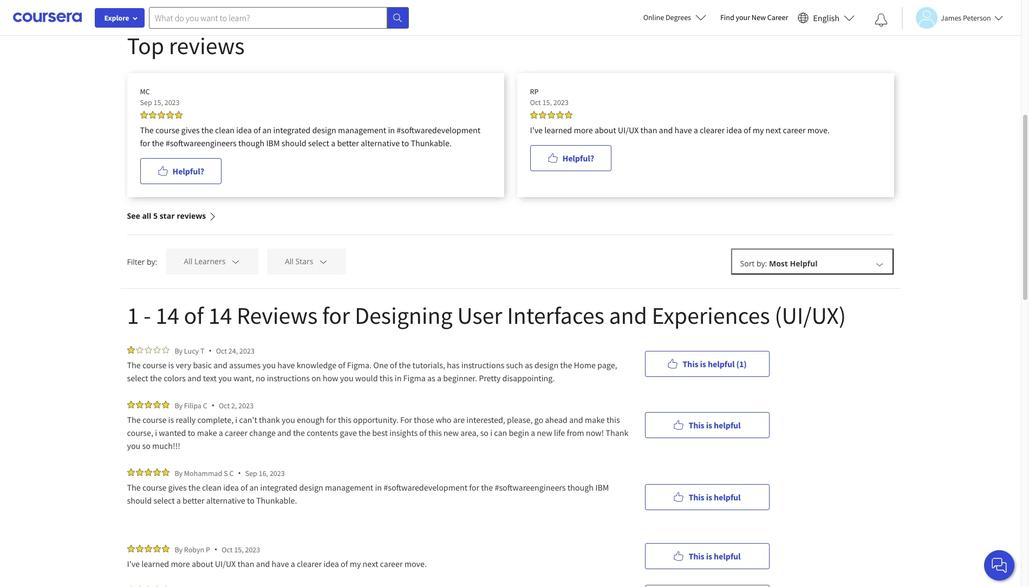Task type: describe. For each thing, give the bounding box(es) containing it.
oct for i've learned more about ui/ux than and have a clearer idea of my next career move.
[[222, 545, 233, 555]]

english button
[[794, 0, 860, 35]]

wanted
[[159, 428, 186, 439]]

this is helpful button for ibm
[[645, 484, 770, 510]]

0 vertical spatial ibm
[[266, 138, 280, 149]]

0 horizontal spatial though
[[238, 138, 265, 149]]

0 horizontal spatial should
[[127, 495, 152, 506]]

new
[[752, 12, 766, 22]]

course for by filipa c • oct 2, 2023
[[143, 415, 167, 426]]

(ui/ux)
[[775, 301, 847, 331]]

3 star image from the left
[[153, 346, 161, 354]]

for inside the course is really complete, i can't thank you enough for this opportunity. for those who are interested, please, go ahead and make this course, i wanted to make a career change and the contents gave the best insights of this new area, so i can begin a new life from now! thank you so much!!!
[[326, 415, 337, 426]]

learners
[[195, 257, 226, 267]]

enough
[[297, 415, 325, 426]]

this is helpful for ibm
[[689, 492, 741, 503]]

1 vertical spatial so
[[142, 441, 151, 452]]

this is helpful (1)
[[683, 359, 747, 369]]

career
[[768, 12, 789, 22]]

2 new from the left
[[537, 428, 553, 439]]

by: for filter
[[147, 257, 157, 267]]

knowledge
[[297, 360, 337, 371]]

online degrees button
[[635, 5, 715, 29]]

this for interested,
[[689, 420, 705, 431]]

disappointing.
[[503, 373, 555, 384]]

gave
[[340, 428, 357, 439]]

all stars
[[285, 257, 313, 267]]

find your new career
[[721, 12, 789, 22]]

figma.
[[347, 360, 372, 371]]

filter by:
[[127, 257, 157, 267]]

interfaces
[[507, 301, 605, 331]]

1 vertical spatial #softwaredevelopment
[[384, 482, 468, 493]]

explore button
[[95, 8, 145, 28]]

beginner.
[[444, 373, 478, 384]]

area,
[[461, 428, 479, 439]]

design inside the course is very basic and assumes you have knowledge of figma. one of the tutorials, has instructions such as design the home page, select the colors and text you want, no instructions on how you would this in figma as a beginner. pretty disappointing.
[[535, 360, 559, 371]]

pretty
[[479, 373, 501, 384]]

reviews inside button
[[177, 211, 206, 221]]

all learners
[[184, 257, 226, 267]]

1 vertical spatial #softwareengineers
[[495, 482, 566, 493]]

s
[[224, 469, 228, 478]]

0 horizontal spatial move.
[[405, 559, 427, 570]]

have inside the course is very basic and assumes you have knowledge of figma. one of the tutorials, has instructions such as design the home page, select the colors and text you want, no instructions on how you would this in figma as a beginner. pretty disappointing.
[[278, 360, 295, 371]]

rp
[[530, 87, 539, 96]]

james peterson button
[[903, 7, 1004, 28]]

this down who at the bottom of page
[[429, 428, 442, 439]]

0 vertical spatial thunkable.
[[411, 138, 452, 149]]

tutorials,
[[413, 360, 446, 371]]

16,
[[259, 469, 268, 478]]

2,
[[231, 401, 237, 411]]

1 vertical spatial instructions
[[267, 373, 310, 384]]

helpful for interested,
[[714, 420, 741, 431]]

0 vertical spatial in
[[388, 125, 395, 136]]

this up gave
[[338, 415, 352, 426]]

1 vertical spatial though
[[568, 482, 594, 493]]

1 horizontal spatial learned
[[545, 125, 573, 136]]

1 vertical spatial gives
[[168, 482, 187, 493]]

15, inside by robyn p • oct 15, 2023
[[234, 545, 244, 555]]

explore
[[104, 13, 129, 23]]

course for by lucy t • oct 24, 2023
[[143, 360, 167, 371]]

this for instructions
[[683, 359, 699, 369]]

how
[[323, 373, 339, 384]]

4 star image from the left
[[162, 346, 169, 354]]

1 vertical spatial the course gives the clean idea of an integrated design management in #softwaredevelopment for the #softwareengineers though ibm should select a better alternative to thunkable.
[[127, 482, 611, 506]]

0 horizontal spatial thunkable.
[[256, 495, 297, 506]]

colors
[[164, 373, 186, 384]]

by mohammad s c • sep 16, 2023
[[175, 468, 285, 479]]

2023 inside mc sep 15, 2023
[[165, 98, 180, 107]]

no
[[256, 373, 265, 384]]

1 horizontal spatial chevron down image
[[875, 260, 885, 270]]

1 horizontal spatial ui/ux
[[618, 125, 639, 136]]

now!
[[586, 428, 604, 439]]

1 new from the left
[[444, 428, 459, 439]]

lucy
[[184, 346, 199, 356]]

1 vertical spatial than
[[238, 559, 254, 570]]

top reviews
[[127, 31, 245, 61]]

• for complete,
[[212, 401, 215, 411]]

rp oct 15, 2023
[[530, 87, 569, 107]]

sep inside mc sep 15, 2023
[[140, 98, 152, 107]]

-
[[144, 301, 151, 331]]

such
[[506, 360, 523, 371]]

oct for the course is really complete, i can't thank you enough for this opportunity. for those who are interested, please, go ahead and make this course, i wanted to make a career change and the contents gave the best insights of this new area, so i can begin a new life from now! thank you so much!!!
[[219, 401, 230, 411]]

2 vertical spatial select
[[154, 495, 175, 506]]

text
[[203, 373, 217, 384]]

1 vertical spatial management
[[325, 482, 374, 493]]

thank
[[606, 428, 629, 439]]

2 vertical spatial design
[[299, 482, 323, 493]]

online
[[644, 12, 665, 22]]

please,
[[507, 415, 533, 426]]

all for all learners
[[184, 257, 193, 267]]

3 this is helpful from the top
[[689, 551, 741, 562]]

for
[[401, 415, 412, 426]]

0 vertical spatial #softwaredevelopment
[[397, 125, 481, 136]]

course for by mohammad s c • sep 16, 2023
[[143, 482, 167, 493]]

ahead
[[545, 415, 568, 426]]

who
[[436, 415, 452, 426]]

figma
[[404, 373, 426, 384]]

reviews
[[237, 301, 318, 331]]

0 horizontal spatial clearer
[[297, 559, 322, 570]]

most
[[770, 259, 789, 269]]

can't
[[239, 415, 257, 426]]

by filipa c • oct 2, 2023
[[175, 401, 254, 411]]

can
[[495, 428, 508, 439]]

assumes
[[229, 360, 261, 371]]

0 vertical spatial more
[[574, 125, 593, 136]]

filipa
[[184, 401, 202, 411]]

this inside the course is very basic and assumes you have knowledge of figma. one of the tutorials, has instructions such as design the home page, select the colors and text you want, no instructions on how you would this in figma as a beginner. pretty disappointing.
[[380, 373, 393, 384]]

by robyn p • oct 15, 2023
[[175, 545, 260, 555]]

stars
[[296, 257, 313, 267]]

basic
[[193, 360, 212, 371]]

see all 5 star reviews
[[127, 211, 206, 221]]

chevron down image
[[319, 257, 328, 267]]

helpful
[[791, 259, 818, 269]]

chat with us image
[[991, 557, 1009, 575]]

0 horizontal spatial next
[[363, 559, 379, 570]]

1 vertical spatial learned
[[142, 559, 169, 570]]

oct for the course is very basic and assumes you have knowledge of figma. one of the tutorials, has instructions such as design the home page, select the colors and text you want, no instructions on how you would this in figma as a beginner. pretty disappointing.
[[216, 346, 227, 356]]

2 horizontal spatial to
[[402, 138, 409, 149]]

sep inside by mohammad s c • sep 16, 2023
[[245, 469, 257, 478]]

this for ibm
[[689, 492, 705, 503]]

0 vertical spatial than
[[641, 125, 658, 136]]

complete,
[[198, 415, 234, 426]]

change
[[249, 428, 276, 439]]

is for the course gives the clean idea of an integrated design management in #softwaredevelopment for the #softwareengineers though ibm should select a better alternative to thunkable.
[[707, 492, 713, 503]]

by lucy t • oct 24, 2023
[[175, 346, 255, 356]]

0 horizontal spatial about
[[192, 559, 213, 570]]

0 vertical spatial design
[[312, 125, 336, 136]]

1 vertical spatial i've learned more about ui/ux than and have a clearer idea of my next career move.
[[127, 559, 427, 570]]

0 vertical spatial my
[[753, 125, 764, 136]]

1 - 14 of 14 reviews for designing user interfaces and experiences (ui/ux)
[[127, 301, 847, 331]]

2 vertical spatial in
[[375, 482, 382, 493]]

all for all stars
[[285, 257, 294, 267]]

you down course,
[[127, 441, 141, 452]]

helpful for instructions
[[708, 359, 735, 369]]

by: for sort
[[757, 259, 768, 269]]

1 horizontal spatial i've learned more about ui/ux than and have a clearer idea of my next career move.
[[530, 125, 830, 136]]

1 horizontal spatial career
[[380, 559, 403, 570]]

english
[[814, 12, 840, 23]]

want,
[[234, 373, 254, 384]]

0 horizontal spatial i
[[155, 428, 157, 439]]

by for about
[[175, 545, 183, 555]]

1 vertical spatial integrated
[[260, 482, 298, 493]]

0 vertical spatial gives
[[181, 125, 200, 136]]

this is helpful (1) button
[[645, 351, 770, 377]]

0 vertical spatial have
[[675, 125, 693, 136]]

all stars button
[[267, 249, 346, 275]]

degrees
[[666, 12, 692, 22]]

from
[[567, 428, 585, 439]]

much!!!
[[152, 441, 180, 452]]

0 vertical spatial an
[[263, 125, 272, 136]]

0 vertical spatial should
[[282, 138, 307, 149]]

3 this is helpful button from the top
[[645, 543, 770, 569]]

very
[[176, 360, 191, 371]]

2023 inside by filipa c • oct 2, 2023
[[239, 401, 254, 411]]

the for by lucy t • oct 24, 2023
[[127, 360, 141, 371]]

show notifications image
[[875, 14, 888, 27]]

0 vertical spatial select
[[308, 138, 330, 149]]

1 vertical spatial clean
[[202, 482, 222, 493]]

1 horizontal spatial make
[[585, 415, 605, 426]]

0 horizontal spatial #softwareengineers
[[166, 138, 237, 149]]

are
[[454, 415, 465, 426]]

1 horizontal spatial so
[[481, 428, 489, 439]]

t
[[201, 346, 205, 356]]

1 horizontal spatial i
[[235, 415, 238, 426]]

go
[[535, 415, 544, 426]]

oct inside rp oct 15, 2023
[[530, 98, 541, 107]]

0 horizontal spatial more
[[171, 559, 190, 570]]

1 horizontal spatial to
[[247, 495, 255, 506]]

1 vertical spatial an
[[250, 482, 259, 493]]

2023 inside rp oct 15, 2023
[[554, 98, 569, 107]]

helpful? button for learned
[[530, 145, 612, 171]]

begin
[[509, 428, 530, 439]]

robyn
[[184, 545, 204, 555]]

insights
[[390, 428, 418, 439]]



Task type: vqa. For each thing, say whether or not it's contained in the screenshot.


Task type: locate. For each thing, give the bounding box(es) containing it.
0 vertical spatial as
[[525, 360, 533, 371]]

oct left 24,
[[216, 346, 227, 356]]

1 vertical spatial next
[[363, 559, 379, 570]]

by for very
[[175, 346, 183, 356]]

my
[[753, 125, 764, 136], [350, 559, 361, 570]]

0 vertical spatial i've learned more about ui/ux than and have a clearer idea of my next career move.
[[530, 125, 830, 136]]

0 vertical spatial better
[[337, 138, 359, 149]]

the course is very basic and assumes you have knowledge of figma. one of the tutorials, has instructions such as design the home page, select the colors and text you want, no instructions on how you would this in figma as a beginner. pretty disappointing.
[[127, 360, 619, 384]]

1 horizontal spatial sep
[[245, 469, 257, 478]]

helpful? for more
[[563, 153, 595, 164]]

1 horizontal spatial as
[[525, 360, 533, 371]]

2 by from the top
[[175, 401, 183, 411]]

course up course,
[[143, 415, 167, 426]]

• up complete,
[[212, 401, 215, 411]]

#softwareengineers
[[166, 138, 237, 149], [495, 482, 566, 493]]

15, inside mc sep 15, 2023
[[154, 98, 163, 107]]

online degrees
[[644, 12, 692, 22]]

page,
[[598, 360, 618, 371]]

course,
[[127, 428, 153, 439]]

by left robyn
[[175, 545, 183, 555]]

gives
[[181, 125, 200, 136], [168, 482, 187, 493]]

see
[[127, 211, 140, 221]]

1 vertical spatial i've
[[127, 559, 140, 570]]

you right "thank"
[[282, 415, 295, 426]]

you right text
[[219, 373, 232, 384]]

by: right filter
[[147, 257, 157, 267]]

1 vertical spatial better
[[183, 495, 205, 506]]

1 horizontal spatial my
[[753, 125, 764, 136]]

by for really
[[175, 401, 183, 411]]

0 vertical spatial this is helpful
[[689, 420, 741, 431]]

oct right p
[[222, 545, 233, 555]]

better
[[337, 138, 359, 149], [183, 495, 205, 506]]

instructions right no
[[267, 373, 310, 384]]

1 horizontal spatial by:
[[757, 259, 768, 269]]

the inside the course is really complete, i can't thank you enough for this opportunity. for those who are interested, please, go ahead and make this course, i wanted to make a career change and the contents gave the best insights of this new area, so i can begin a new life from now! thank you so much!!!
[[127, 415, 141, 426]]

about
[[595, 125, 617, 136], [192, 559, 213, 570]]

1 by from the top
[[175, 346, 183, 356]]

all inside button
[[285, 257, 294, 267]]

None search field
[[149, 7, 409, 28]]

0 horizontal spatial an
[[250, 482, 259, 493]]

0 horizontal spatial chevron down image
[[231, 257, 241, 267]]

0 vertical spatial the course gives the clean idea of an integrated design management in #softwaredevelopment for the #softwareengineers though ibm should select a better alternative to thunkable.
[[140, 125, 481, 149]]

0 horizontal spatial ui/ux
[[215, 559, 236, 570]]

as up disappointing.
[[525, 360, 533, 371]]

of inside the course is really complete, i can't thank you enough for this opportunity. for those who are interested, please, go ahead and make this course, i wanted to make a career change and the contents gave the best insights of this new area, so i can begin a new life from now! thank you so much!!!
[[420, 428, 427, 439]]

oct inside by robyn p • oct 15, 2023
[[222, 545, 233, 555]]

oct left 2,
[[219, 401, 230, 411]]

oct inside by filipa c • oct 2, 2023
[[219, 401, 230, 411]]

1 vertical spatial this is helpful
[[689, 492, 741, 503]]

helpful inside button
[[708, 359, 735, 369]]

helpful?
[[563, 153, 595, 164], [173, 166, 204, 177]]

2 this is helpful from the top
[[689, 492, 741, 503]]

more
[[574, 125, 593, 136], [171, 559, 190, 570]]

new down go
[[537, 428, 553, 439]]

sort by: most helpful
[[741, 259, 818, 269]]

james peterson
[[942, 13, 992, 22]]

oct down the rp
[[530, 98, 541, 107]]

2 all from the left
[[285, 257, 294, 267]]

2 star image from the left
[[144, 346, 152, 354]]

next
[[766, 125, 782, 136], [363, 559, 379, 570]]

i left can on the left bottom
[[491, 428, 493, 439]]

mc sep 15, 2023
[[140, 87, 180, 107]]

designing
[[355, 301, 453, 331]]

those
[[414, 415, 434, 426]]

1 vertical spatial make
[[197, 428, 217, 439]]

star
[[160, 211, 175, 221]]

should
[[282, 138, 307, 149], [127, 495, 152, 506]]

new down who at the bottom of page
[[444, 428, 459, 439]]

life
[[554, 428, 566, 439]]

career
[[784, 125, 806, 136], [225, 428, 248, 439], [380, 559, 403, 570]]

0 vertical spatial career
[[784, 125, 806, 136]]

find your new career link
[[715, 11, 794, 24]]

1 horizontal spatial clearer
[[700, 125, 725, 136]]

2 vertical spatial this is helpful button
[[645, 543, 770, 569]]

by for the
[[175, 469, 183, 478]]

1 horizontal spatial i've
[[530, 125, 543, 136]]

c inside by filipa c • oct 2, 2023
[[203, 401, 207, 411]]

the for by filipa c • oct 2, 2023
[[127, 415, 141, 426]]

2 vertical spatial have
[[272, 559, 289, 570]]

helpful? button
[[530, 145, 612, 171], [140, 158, 222, 184]]

0 horizontal spatial sep
[[140, 98, 152, 107]]

1 vertical spatial about
[[192, 559, 213, 570]]

i
[[235, 415, 238, 426], [155, 428, 157, 439], [491, 428, 493, 439]]

by inside by lucy t • oct 24, 2023
[[175, 346, 183, 356]]

on
[[312, 373, 321, 384]]

0 vertical spatial #softwareengineers
[[166, 138, 237, 149]]

0 vertical spatial to
[[402, 138, 409, 149]]

to
[[402, 138, 409, 149], [188, 428, 195, 439], [247, 495, 255, 506]]

0 vertical spatial learned
[[545, 125, 573, 136]]

this is helpful for interested,
[[689, 420, 741, 431]]

• right p
[[215, 545, 217, 555]]

5
[[153, 211, 158, 221]]

so
[[481, 428, 489, 439], [142, 441, 151, 452]]

i've
[[530, 125, 543, 136], [127, 559, 140, 570]]

instructions up pretty on the left of page
[[462, 360, 505, 371]]

see all 5 star reviews button
[[127, 197, 217, 235]]

0 horizontal spatial by:
[[147, 257, 157, 267]]

filter
[[127, 257, 145, 267]]

oct inside by lucy t • oct 24, 2023
[[216, 346, 227, 356]]

course down mc sep 15, 2023
[[156, 125, 180, 136]]

by left filipa
[[175, 401, 183, 411]]

and
[[659, 125, 673, 136], [610, 301, 648, 331], [214, 360, 228, 371], [188, 373, 201, 384], [570, 415, 584, 426], [278, 428, 291, 439], [256, 559, 270, 570]]

2 horizontal spatial 15,
[[543, 98, 552, 107]]

is for the course is really complete, i can't thank you enough for this opportunity. for those who are interested, please, go ahead and make this course, i wanted to make a career change and the contents gave the best insights of this new area, so i can begin a new life from now! thank you so much!!!
[[707, 420, 713, 431]]

1 vertical spatial move.
[[405, 559, 427, 570]]

2 horizontal spatial select
[[308, 138, 330, 149]]

1 horizontal spatial next
[[766, 125, 782, 136]]

find
[[721, 12, 735, 22]]

by left mohammad
[[175, 469, 183, 478]]

to inside the course is really complete, i can't thank you enough for this opportunity. for those who are interested, please, go ahead and make this course, i wanted to make a career change and the contents gave the best insights of this new area, so i can begin a new life from now! thank you so much!!!
[[188, 428, 195, 439]]

1 all from the left
[[184, 257, 193, 267]]

helpful? button for course
[[140, 158, 222, 184]]

course inside the course is very basic and assumes you have knowledge of figma. one of the tutorials, has instructions such as design the home page, select the colors and text you want, no instructions on how you would this in figma as a beginner. pretty disappointing.
[[143, 360, 167, 371]]

management
[[338, 125, 387, 136], [325, 482, 374, 493]]

so down course,
[[142, 441, 151, 452]]

•
[[209, 346, 212, 356], [212, 401, 215, 411], [238, 468, 241, 479], [215, 545, 217, 555]]

top
[[127, 31, 164, 61]]

0 horizontal spatial 14
[[156, 301, 179, 331]]

0 horizontal spatial helpful? button
[[140, 158, 222, 184]]

3 by from the top
[[175, 469, 183, 478]]

• right t
[[209, 346, 212, 356]]

really
[[176, 415, 196, 426]]

• for basic
[[209, 346, 212, 356]]

15, for course
[[154, 98, 163, 107]]

1 horizontal spatial better
[[337, 138, 359, 149]]

a inside the course is very basic and assumes you have knowledge of figma. one of the tutorials, has instructions such as design the home page, select the colors and text you want, no instructions on how you would this in figma as a beginner. pretty disappointing.
[[437, 373, 442, 384]]

james
[[942, 13, 962, 22]]

0 vertical spatial helpful?
[[563, 153, 595, 164]]

make down complete,
[[197, 428, 217, 439]]

in
[[388, 125, 395, 136], [395, 373, 402, 384], [375, 482, 382, 493]]

filled star image
[[140, 111, 148, 119], [539, 111, 547, 119], [548, 111, 555, 119], [565, 111, 573, 119], [127, 346, 135, 354], [127, 401, 135, 409], [153, 401, 161, 409], [162, 401, 169, 409], [162, 469, 169, 476]]

1 horizontal spatial c
[[230, 469, 234, 478]]

user
[[458, 301, 503, 331]]

experiences
[[652, 301, 771, 331]]

new
[[444, 428, 459, 439], [537, 428, 553, 439]]

you right how at the bottom left
[[340, 373, 354, 384]]

this up thank
[[607, 415, 620, 426]]

this
[[380, 373, 393, 384], [338, 415, 352, 426], [607, 415, 620, 426], [429, 428, 442, 439]]

What do you want to learn? text field
[[149, 7, 388, 28]]

1 horizontal spatial alternative
[[361, 138, 400, 149]]

1 vertical spatial helpful?
[[173, 166, 204, 177]]

all left stars
[[285, 257, 294, 267]]

make up the now!
[[585, 415, 605, 426]]

mc
[[140, 87, 150, 96]]

in inside the course is very basic and assumes you have knowledge of figma. one of the tutorials, has instructions such as design the home page, select the colors and text you want, no instructions on how you would this in figma as a beginner. pretty disappointing.
[[395, 373, 402, 384]]

chevron down image inside all learners button
[[231, 257, 241, 267]]

by inside by robyn p • oct 15, 2023
[[175, 545, 183, 555]]

i left "can't"
[[235, 415, 238, 426]]

1 horizontal spatial though
[[568, 482, 594, 493]]

your
[[736, 12, 751, 22]]

14 right -
[[156, 301, 179, 331]]

is for the course is very basic and assumes you have knowledge of figma. one of the tutorials, has instructions such as design the home page, select the colors and text you want, no instructions on how you would this in figma as a beginner. pretty disappointing.
[[701, 359, 707, 369]]

i right course,
[[155, 428, 157, 439]]

1 horizontal spatial ibm
[[596, 482, 609, 493]]

sep
[[140, 98, 152, 107], [245, 469, 257, 478]]

0 horizontal spatial than
[[238, 559, 254, 570]]

15, inside rp oct 15, 2023
[[543, 98, 552, 107]]

course inside the course is really complete, i can't thank you enough for this opportunity. for those who are interested, please, go ahead and make this course, i wanted to make a career change and the contents gave the best insights of this new area, so i can begin a new life from now! thank you so much!!!
[[143, 415, 167, 426]]

c inside by mohammad s c • sep 16, 2023
[[230, 469, 234, 478]]

course up colors
[[143, 360, 167, 371]]

2023 inside by lucy t • oct 24, 2023
[[240, 346, 255, 356]]

alternative
[[361, 138, 400, 149], [206, 495, 245, 506]]

select inside the course is very basic and assumes you have knowledge of figma. one of the tutorials, has instructions such as design the home page, select the colors and text you want, no instructions on how you would this in figma as a beginner. pretty disappointing.
[[127, 373, 148, 384]]

1 14 from the left
[[156, 301, 179, 331]]

helpful for ibm
[[714, 492, 741, 503]]

home
[[574, 360, 596, 371]]

helpful? for gives
[[173, 166, 204, 177]]

0 horizontal spatial instructions
[[267, 373, 310, 384]]

is for i've learned more about ui/ux than and have a clearer idea of my next career move.
[[707, 551, 713, 562]]

0 vertical spatial instructions
[[462, 360, 505, 371]]

all
[[142, 211, 151, 221]]

0 vertical spatial alternative
[[361, 138, 400, 149]]

0 vertical spatial i've
[[530, 125, 543, 136]]

coursera image
[[13, 9, 82, 26]]

than
[[641, 125, 658, 136], [238, 559, 254, 570]]

all left learners
[[184, 257, 193, 267]]

4 by from the top
[[175, 545, 183, 555]]

14
[[156, 301, 179, 331], [209, 301, 232, 331]]

chevron down image
[[231, 257, 241, 267], [875, 260, 885, 270]]

of
[[254, 125, 261, 136], [744, 125, 752, 136], [184, 301, 204, 331], [338, 360, 346, 371], [390, 360, 397, 371], [420, 428, 427, 439], [241, 482, 248, 493], [341, 559, 348, 570]]

mohammad
[[184, 469, 222, 478]]

sep down mc
[[140, 98, 152, 107]]

• right s
[[238, 468, 241, 479]]

0 vertical spatial clean
[[215, 125, 235, 136]]

1 vertical spatial ui/ux
[[215, 559, 236, 570]]

this is helpful button for interested,
[[645, 412, 770, 438]]

• for ui/ux
[[215, 545, 217, 555]]

1 horizontal spatial about
[[595, 125, 617, 136]]

0 vertical spatial so
[[481, 428, 489, 439]]

2 14 from the left
[[209, 301, 232, 331]]

peterson
[[964, 13, 992, 22]]

by inside by filipa c • oct 2, 2023
[[175, 401, 183, 411]]

1 horizontal spatial instructions
[[462, 360, 505, 371]]

0 vertical spatial though
[[238, 138, 265, 149]]

0 horizontal spatial alternative
[[206, 495, 245, 506]]

a
[[694, 125, 699, 136], [331, 138, 336, 149], [437, 373, 442, 384], [219, 428, 223, 439], [531, 428, 536, 439], [177, 495, 181, 506], [291, 559, 295, 570]]

by inside by mohammad s c • sep 16, 2023
[[175, 469, 183, 478]]

contents
[[307, 428, 338, 439]]

0 vertical spatial reviews
[[169, 31, 245, 61]]

is
[[701, 359, 707, 369], [168, 360, 174, 371], [168, 415, 174, 426], [707, 420, 713, 431], [707, 492, 713, 503], [707, 551, 713, 562]]

the inside the course is very basic and assumes you have knowledge of figma. one of the tutorials, has instructions such as design the home page, select the colors and text you want, no instructions on how you would this in figma as a beginner. pretty disappointing.
[[127, 360, 141, 371]]

by: right sort
[[757, 259, 768, 269]]

0 vertical spatial move.
[[808, 125, 830, 136]]

the
[[140, 125, 154, 136], [127, 360, 141, 371], [127, 415, 141, 426], [127, 482, 141, 493]]

have
[[675, 125, 693, 136], [278, 360, 295, 371], [272, 559, 289, 570]]

2 horizontal spatial career
[[784, 125, 806, 136]]

so down interested,
[[481, 428, 489, 439]]

2 this is helpful button from the top
[[645, 484, 770, 510]]

p
[[206, 545, 210, 555]]

1 this is helpful button from the top
[[645, 412, 770, 438]]

all inside button
[[184, 257, 193, 267]]

1 vertical spatial alternative
[[206, 495, 245, 506]]

14 up by lucy t • oct 24, 2023
[[209, 301, 232, 331]]

c
[[203, 401, 207, 411], [230, 469, 234, 478]]

by left lucy
[[175, 346, 183, 356]]

is inside the course is really complete, i can't thank you enough for this opportunity. for those who are interested, please, go ahead and make this course, i wanted to make a career change and the contents gave the best insights of this new area, so i can begin a new life from now! thank you so much!!!
[[168, 415, 174, 426]]

1 vertical spatial as
[[428, 373, 436, 384]]

1 star image from the left
[[136, 346, 143, 354]]

2 vertical spatial career
[[380, 559, 403, 570]]

best
[[373, 428, 388, 439]]

2 vertical spatial this is helpful
[[689, 551, 741, 562]]

2023 inside by mohammad s c • sep 16, 2023
[[270, 469, 285, 478]]

1 vertical spatial c
[[230, 469, 234, 478]]

0 vertical spatial management
[[338, 125, 387, 136]]

1 vertical spatial sep
[[245, 469, 257, 478]]

0 horizontal spatial career
[[225, 428, 248, 439]]

c right s
[[230, 469, 234, 478]]

1 vertical spatial to
[[188, 428, 195, 439]]

as down the tutorials,
[[428, 373, 436, 384]]

star image
[[136, 346, 143, 354], [144, 346, 152, 354], [153, 346, 161, 354], [162, 346, 169, 354]]

the for by mohammad s c • sep 16, 2023
[[127, 482, 141, 493]]

2023
[[165, 98, 180, 107], [554, 98, 569, 107], [240, 346, 255, 356], [239, 401, 254, 411], [270, 469, 285, 478], [245, 545, 260, 555]]

0 vertical spatial c
[[203, 401, 207, 411]]

1 vertical spatial reviews
[[177, 211, 206, 221]]

24,
[[229, 346, 238, 356]]

career inside the course is really complete, i can't thank you enough for this opportunity. for those who are interested, please, go ahead and make this course, i wanted to make a career change and the contents gave the best insights of this new area, so i can begin a new life from now! thank you so much!!!
[[225, 428, 248, 439]]

you up no
[[263, 360, 276, 371]]

1
[[127, 301, 139, 331]]

1 horizontal spatial #softwareengineers
[[495, 482, 566, 493]]

0 horizontal spatial select
[[127, 373, 148, 384]]

0 horizontal spatial as
[[428, 373, 436, 384]]

is inside the course is very basic and assumes you have knowledge of figma. one of the tutorials, has instructions such as design the home page, select the colors and text you want, no instructions on how you would this in figma as a beginner. pretty disappointing.
[[168, 360, 174, 371]]

2 horizontal spatial i
[[491, 428, 493, 439]]

1 horizontal spatial new
[[537, 428, 553, 439]]

1 vertical spatial ibm
[[596, 482, 609, 493]]

0 horizontal spatial new
[[444, 428, 459, 439]]

i've learned more about ui/ux than and have a clearer idea of my next career move.
[[530, 125, 830, 136], [127, 559, 427, 570]]

0 horizontal spatial my
[[350, 559, 361, 570]]

2023 inside by robyn p • oct 15, 2023
[[245, 545, 260, 555]]

would
[[355, 373, 378, 384]]

filled star image
[[149, 111, 156, 119], [157, 111, 165, 119], [166, 111, 174, 119], [175, 111, 182, 119], [530, 111, 538, 119], [556, 111, 564, 119], [136, 401, 143, 409], [144, 401, 152, 409], [127, 469, 135, 476], [136, 469, 143, 476], [144, 469, 152, 476], [153, 469, 161, 476], [127, 545, 135, 553], [136, 545, 143, 553], [144, 545, 152, 553], [153, 545, 161, 553], [162, 545, 169, 553]]

this inside button
[[683, 359, 699, 369]]

1 vertical spatial select
[[127, 373, 148, 384]]

0 vertical spatial next
[[766, 125, 782, 136]]

15, for learned
[[543, 98, 552, 107]]

c right filipa
[[203, 401, 207, 411]]

0 vertical spatial integrated
[[273, 125, 311, 136]]

all learners button
[[166, 249, 259, 275]]

1 horizontal spatial select
[[154, 495, 175, 506]]

learned
[[545, 125, 573, 136], [142, 559, 169, 570]]

sep left 16,
[[245, 469, 257, 478]]

is inside button
[[701, 359, 707, 369]]

0 vertical spatial clearer
[[700, 125, 725, 136]]

1 vertical spatial this is helpful button
[[645, 484, 770, 510]]

1 this is helpful from the top
[[689, 420, 741, 431]]

course down much!!!
[[143, 482, 167, 493]]

this down one
[[380, 373, 393, 384]]

1 horizontal spatial more
[[574, 125, 593, 136]]

sort
[[741, 259, 755, 269]]

0 horizontal spatial so
[[142, 441, 151, 452]]



